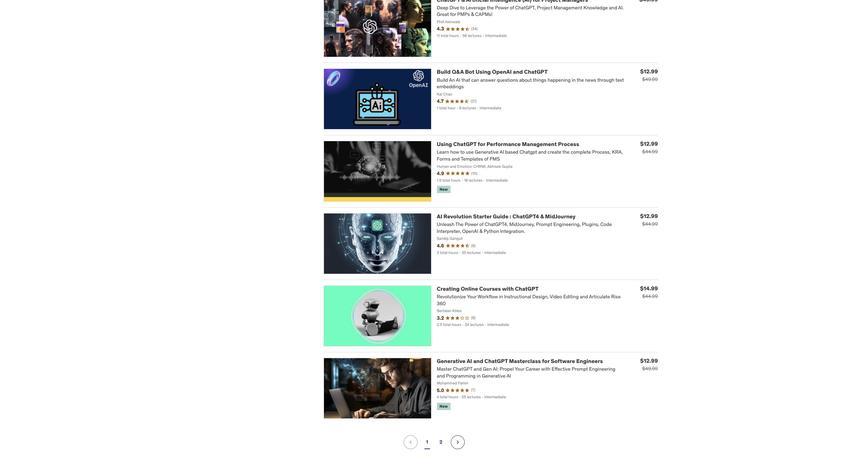 Task type: locate. For each thing, give the bounding box(es) containing it.
$44.99
[[642, 149, 658, 155], [642, 221, 658, 227], [642, 294, 658, 300]]

1
[[426, 440, 428, 446]]

using chatgpt for performance management process link
[[437, 141, 579, 148]]

1 vertical spatial $12.99 $49.99
[[640, 358, 658, 372]]

management
[[522, 141, 557, 148]]

ai revolution starter guide : chatgpt4 & midjourney
[[437, 213, 576, 220]]

0 vertical spatial ai
[[437, 213, 442, 220]]

0 vertical spatial $12.99 $44.99
[[640, 140, 658, 155]]

1 $12.99 $44.99 from the top
[[640, 140, 658, 155]]

$12.99 for build q&a bot using openai and chatgpt
[[640, 68, 658, 75]]

build
[[437, 68, 451, 75]]

1 vertical spatial $12.99 $44.99
[[640, 213, 658, 227]]

:
[[510, 213, 511, 220]]

using
[[476, 68, 491, 75], [437, 141, 452, 148]]

for
[[478, 141, 485, 148], [542, 358, 550, 365]]

1 horizontal spatial for
[[542, 358, 550, 365]]

0 vertical spatial $49.99
[[642, 76, 658, 83]]

0 horizontal spatial for
[[478, 141, 485, 148]]

ai left the revolution at the top right
[[437, 213, 442, 220]]

2 $12.99 $44.99 from the top
[[640, 213, 658, 227]]

3 $12.99 from the top
[[640, 213, 658, 220]]

1 vertical spatial using
[[437, 141, 452, 148]]

next page image
[[454, 439, 461, 446]]

2 vertical spatial $44.99
[[642, 294, 658, 300]]

midjourney
[[545, 213, 576, 220]]

2
[[440, 440, 442, 446]]

1 vertical spatial for
[[542, 358, 550, 365]]

0 vertical spatial for
[[478, 141, 485, 148]]

$12.99 for using chatgpt for performance management process
[[640, 140, 658, 147]]

software
[[551, 358, 575, 365]]

performance
[[487, 141, 521, 148]]

$12.99 $49.99
[[640, 68, 658, 83], [640, 358, 658, 372]]

0 horizontal spatial ai
[[437, 213, 442, 220]]

2 $12.99 from the top
[[640, 140, 658, 147]]

chatgpt
[[524, 68, 548, 75], [453, 141, 477, 148], [515, 286, 539, 292], [485, 358, 508, 365]]

generative ai and chatgpt masterclass for software engineers link
[[437, 358, 603, 365]]

$49.99
[[642, 76, 658, 83], [642, 366, 658, 372]]

$12.99
[[640, 68, 658, 75], [640, 140, 658, 147], [640, 213, 658, 220], [640, 358, 658, 365]]

1 horizontal spatial ai
[[467, 358, 472, 365]]

1 vertical spatial and
[[473, 358, 483, 365]]

1 $12.99 $49.99 from the top
[[640, 68, 658, 83]]

$12.99 $44.99 for ai revolution starter guide : chatgpt4 & midjourney
[[640, 213, 658, 227]]

for left the performance
[[478, 141, 485, 148]]

0 horizontal spatial and
[[473, 358, 483, 365]]

1 horizontal spatial using
[[476, 68, 491, 75]]

process
[[558, 141, 579, 148]]

1 vertical spatial $49.99
[[642, 366, 658, 372]]

online
[[461, 286, 478, 292]]

4 $12.99 from the top
[[640, 358, 658, 365]]

$12.99 $49.99 for build q&a bot using openai and chatgpt
[[640, 68, 658, 83]]

2 $44.99 from the top
[[642, 221, 658, 227]]

0 vertical spatial $44.99
[[642, 149, 658, 155]]

2 $49.99 from the top
[[642, 366, 658, 372]]

$12.99 for ai revolution starter guide : chatgpt4 & midjourney
[[640, 213, 658, 220]]

2 link
[[434, 436, 448, 450]]

0 vertical spatial $12.99 $49.99
[[640, 68, 658, 83]]

engineers
[[576, 358, 603, 365]]

using chatgpt for performance management process
[[437, 141, 579, 148]]

ai right generative
[[467, 358, 472, 365]]

1 vertical spatial $44.99
[[642, 221, 658, 227]]

3 $44.99 from the top
[[642, 294, 658, 300]]

and
[[513, 68, 523, 75], [473, 358, 483, 365]]

$12.99 $44.99
[[640, 140, 658, 155], [640, 213, 658, 227]]

revolution
[[444, 213, 472, 220]]

0 horizontal spatial using
[[437, 141, 452, 148]]

and right openai on the right
[[513, 68, 523, 75]]

1 horizontal spatial and
[[513, 68, 523, 75]]

2 $12.99 $49.99 from the top
[[640, 358, 658, 372]]

masterclass
[[509, 358, 541, 365]]

ai
[[437, 213, 442, 220], [467, 358, 472, 365]]

1 $12.99 from the top
[[640, 68, 658, 75]]

1 $49.99 from the top
[[642, 76, 658, 83]]

chatgpt4
[[513, 213, 539, 220]]

generative ai and chatgpt masterclass for software engineers
[[437, 358, 603, 365]]

1 $44.99 from the top
[[642, 149, 658, 155]]

generative
[[437, 358, 466, 365]]

$14.99 $44.99
[[640, 285, 658, 300]]

and right generative
[[473, 358, 483, 365]]

with
[[502, 286, 514, 292]]

for left software
[[542, 358, 550, 365]]

build q&a bot using openai and chatgpt link
[[437, 68, 548, 75]]



Task type: describe. For each thing, give the bounding box(es) containing it.
1 vertical spatial ai
[[467, 358, 472, 365]]

$12.99 for generative ai and chatgpt masterclass for software engineers
[[640, 358, 658, 365]]

$14.99
[[640, 285, 658, 292]]

$12.99 $44.99 for using chatgpt for performance management process
[[640, 140, 658, 155]]

openai
[[492, 68, 512, 75]]

1 link
[[420, 436, 434, 450]]

creating
[[437, 286, 460, 292]]

0 vertical spatial using
[[476, 68, 491, 75]]

creating online courses with chatgpt link
[[437, 286, 539, 292]]

creating online courses with chatgpt
[[437, 286, 539, 292]]

$44.99 for process
[[642, 149, 658, 155]]

$49.99 for generative ai and chatgpt masterclass for software engineers
[[642, 366, 658, 372]]

courses
[[479, 286, 501, 292]]

build q&a bot using openai and chatgpt
[[437, 68, 548, 75]]

$44.99 inside the "$14.99 $44.99"
[[642, 294, 658, 300]]

0 vertical spatial and
[[513, 68, 523, 75]]

guide
[[493, 213, 509, 220]]

$12.99 $49.99 for generative ai and chatgpt masterclass for software engineers
[[640, 358, 658, 372]]

q&a
[[452, 68, 464, 75]]

ai revolution starter guide : chatgpt4 & midjourney link
[[437, 213, 576, 220]]

bot
[[465, 68, 474, 75]]

&
[[540, 213, 544, 220]]

starter
[[473, 213, 492, 220]]

previous page image
[[407, 439, 414, 446]]

$49.99 for build q&a bot using openai and chatgpt
[[642, 76, 658, 83]]

$44.99 for chatgpt4
[[642, 221, 658, 227]]



Task type: vqa. For each thing, say whether or not it's contained in the screenshot.
with
yes



